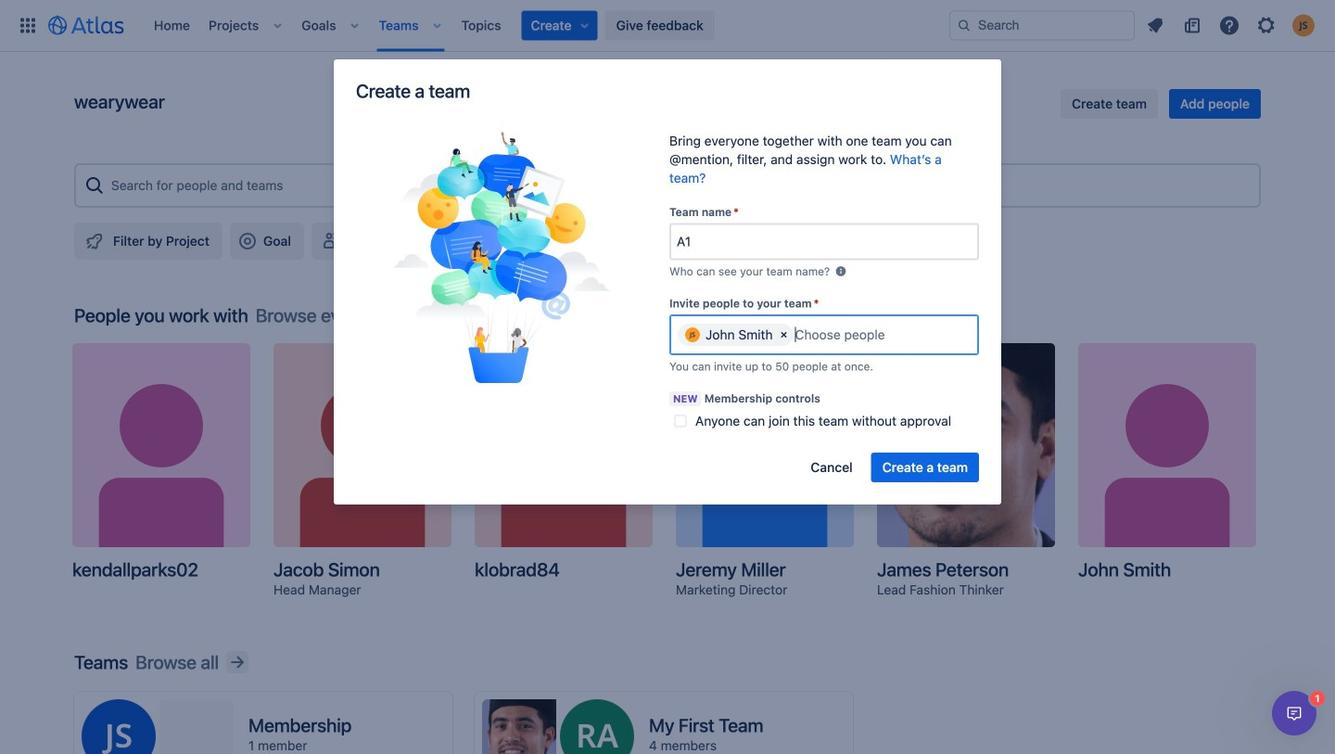 Task type: locate. For each thing, give the bounding box(es) containing it.
Search field
[[950, 11, 1135, 40]]

browse everyone image
[[404, 304, 426, 327]]

dialog
[[1273, 691, 1317, 736]]

search image
[[957, 18, 972, 33]]

your team name is visible to anyone in your organisation. it may be visible on work shared outside your organisation. image
[[834, 264, 849, 279]]

clear image
[[777, 327, 792, 342]]

banner
[[0, 0, 1336, 52]]

e.g. HR Team, Redesign Project, Team Mango field
[[672, 225, 978, 258]]

help image
[[1219, 14, 1241, 37]]

None search field
[[950, 11, 1135, 40]]



Task type: describe. For each thing, give the bounding box(es) containing it.
search for people and teams image
[[83, 174, 106, 197]]

create a team image
[[392, 132, 612, 383]]

create a team element
[[372, 132, 632, 388]]

Search for people and teams field
[[106, 169, 1252, 202]]

top element
[[11, 0, 950, 51]]

browse all image
[[226, 651, 249, 673]]



Task type: vqa. For each thing, say whether or not it's contained in the screenshot.
the confluence "icon"
no



